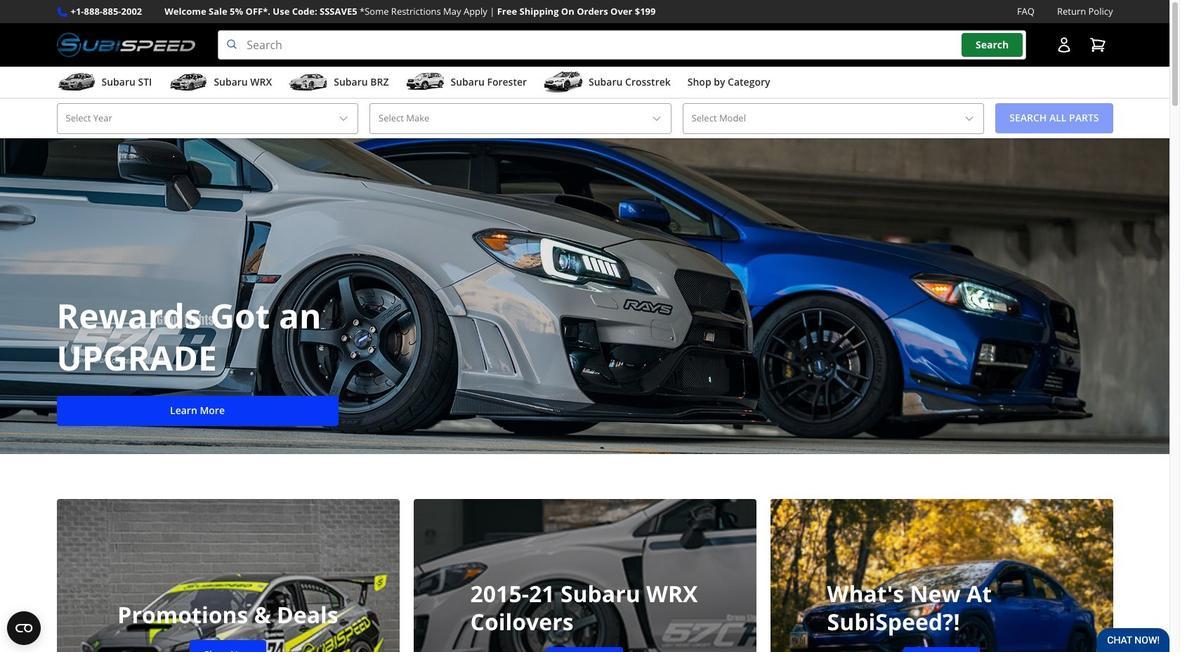 Task type: describe. For each thing, give the bounding box(es) containing it.
Select Make button
[[370, 103, 672, 134]]

subispeed logo image
[[57, 30, 196, 60]]

a subaru brz thumbnail image image
[[289, 72, 328, 93]]

select model image
[[964, 113, 976, 124]]

open widget image
[[7, 612, 41, 646]]

earn rewards image
[[771, 499, 1114, 653]]

button image
[[1056, 37, 1073, 53]]

Select Year button
[[57, 103, 358, 134]]

a subaru crosstrek thumbnail image image
[[544, 72, 583, 93]]

deals image
[[57, 499, 400, 653]]

coilovers image
[[414, 499, 757, 653]]

Select Model button
[[683, 103, 985, 134]]



Task type: vqa. For each thing, say whether or not it's contained in the screenshot.
subaru wrx dropdown button
no



Task type: locate. For each thing, give the bounding box(es) containing it.
rewards program image
[[0, 138, 1170, 454]]

select make image
[[651, 113, 662, 124]]

a subaru sti thumbnail image image
[[57, 72, 96, 93]]

a subaru wrx thumbnail image image
[[169, 72, 208, 93]]

select year image
[[338, 113, 349, 124]]

a subaru forester thumbnail image image
[[406, 72, 445, 93]]

search input field
[[218, 30, 1026, 60]]



